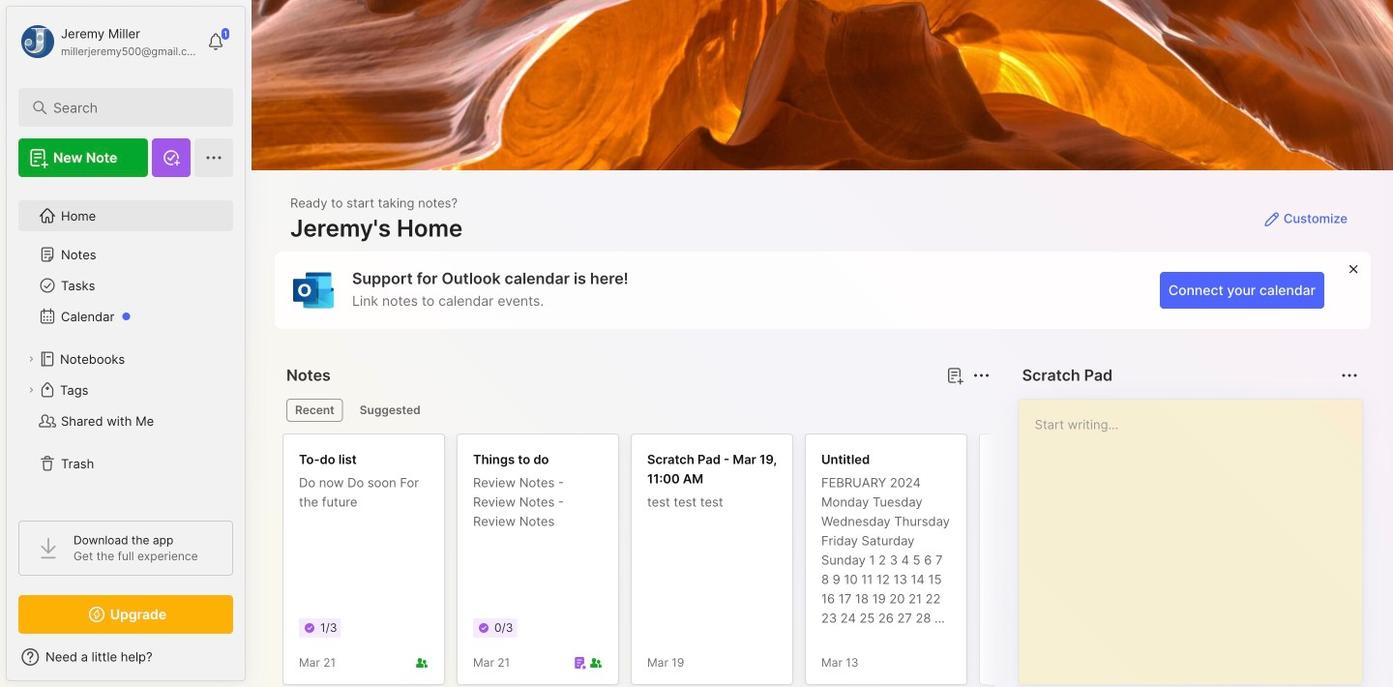 Task type: vqa. For each thing, say whether or not it's contained in the screenshot.
to inside "icon on a note, notebook, stack or tag to add it here."
no



Task type: locate. For each thing, give the bounding box(es) containing it.
1 tab from the left
[[286, 399, 343, 422]]

click to collapse image
[[244, 651, 259, 675]]

tree
[[7, 189, 245, 503]]

tab list
[[286, 399, 988, 422]]

tab
[[286, 399, 343, 422], [351, 399, 429, 422]]

none search field inside main element
[[53, 96, 208, 119]]

0 horizontal spatial tab
[[286, 399, 343, 422]]

2 tab from the left
[[351, 399, 429, 422]]

None search field
[[53, 96, 208, 119]]

row group
[[283, 434, 1394, 687]]

WHAT'S NEW field
[[7, 642, 245, 673]]

1 horizontal spatial tab
[[351, 399, 429, 422]]



Task type: describe. For each thing, give the bounding box(es) containing it.
Search text field
[[53, 99, 208, 117]]

expand notebooks image
[[25, 353, 37, 365]]

main element
[[0, 0, 252, 687]]

tree inside main element
[[7, 189, 245, 503]]

expand tags image
[[25, 384, 37, 396]]

Start writing… text field
[[1035, 400, 1362, 669]]

Account field
[[18, 22, 197, 61]]



